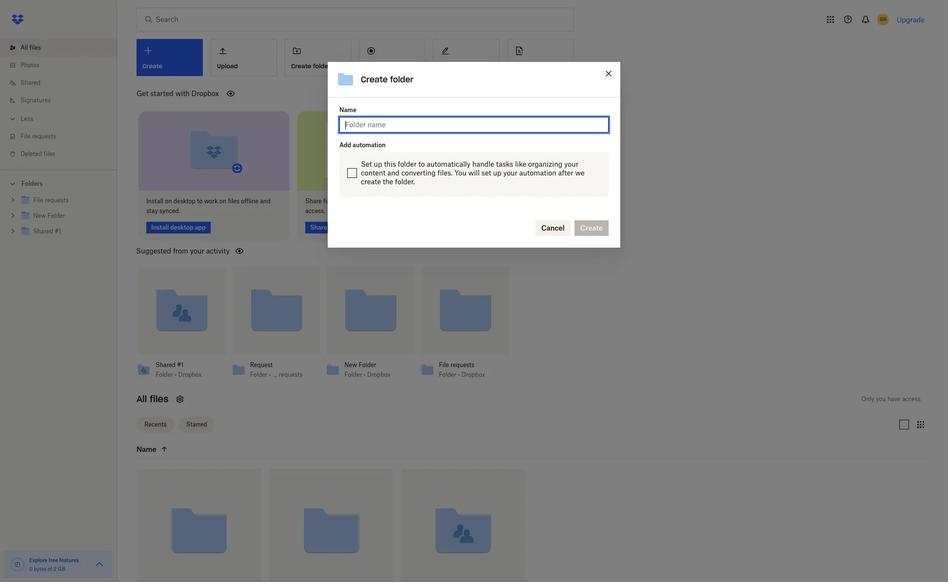 Task type: locate. For each thing, give the bounding box(es) containing it.
files right share
[[324, 197, 335, 205]]

requests inside file requests folder • dropbox
[[451, 361, 475, 369]]

create folder inside dialog
[[361, 75, 414, 85]]

less
[[20, 115, 33, 123]]

0 vertical spatial with
[[176, 89, 190, 98]]

folder down new
[[345, 371, 362, 379]]

0 horizontal spatial get
[[137, 89, 149, 98]]

and inside share files with anyone and control edit or view access.
[[372, 197, 382, 205]]

dropbox down shared #1 'button'
[[178, 371, 202, 379]]

shared down photos
[[20, 79, 41, 86]]

and right offline
[[260, 197, 271, 205]]

1 horizontal spatial create folder
[[361, 75, 414, 85]]

0 horizontal spatial all
[[20, 44, 28, 51]]

• inside file requests folder • dropbox
[[458, 371, 460, 379]]

to inside install on desktop to work on files offline and stay synced.
[[197, 197, 203, 205]]

1 vertical spatial create
[[361, 75, 388, 85]]

3 folder • dropbox button from the left
[[439, 371, 492, 379]]

edit
[[405, 197, 415, 205]]

folder for shared #1 folder • dropbox
[[156, 371, 173, 379]]

all inside list item
[[20, 44, 28, 51]]

your right "from"
[[190, 247, 204, 255]]

1 vertical spatial your
[[504, 169, 518, 177]]

1 horizontal spatial folder • dropbox button
[[345, 371, 397, 379]]

1 vertical spatial with
[[337, 197, 349, 205]]

1 vertical spatial all
[[137, 394, 147, 405]]

name inside create folder dialog
[[340, 107, 357, 114]]

with inside share files with anyone and control edit or view access.
[[337, 197, 349, 205]]

get inside button
[[514, 62, 524, 70]]

signatures
[[526, 62, 558, 70]]

list
[[0, 33, 117, 170]]

2 horizontal spatial requests
[[451, 361, 475, 369]]

signatures link
[[8, 92, 117, 109]]

request
[[250, 361, 273, 369]]

shared folder, shared #1 row
[[401, 469, 526, 583]]

• down file requests button
[[458, 371, 460, 379]]

2 horizontal spatial and
[[388, 169, 400, 177]]

new folder button
[[345, 361, 397, 369]]

view
[[424, 197, 437, 205]]

recents
[[144, 421, 167, 429]]

0 horizontal spatial create
[[291, 62, 312, 70]]

0 horizontal spatial shared
[[20, 79, 41, 86]]

dropbox down file requests button
[[462, 371, 485, 379]]

folder • dropbox button down shared #1 'button'
[[156, 371, 208, 379]]

files up photos
[[30, 44, 41, 51]]

• inside new folder folder • dropbox
[[364, 371, 366, 379]]

shared link
[[8, 74, 117, 92]]

1 horizontal spatial and
[[372, 197, 382, 205]]

files inside install on desktop to work on files offline and stay synced.
[[228, 197, 240, 205]]

folder
[[313, 62, 331, 70], [390, 75, 414, 85], [398, 160, 417, 169]]

to
[[419, 160, 425, 169], [197, 197, 203, 205]]

files left offline
[[228, 197, 240, 205]]

• down shared #1 'button'
[[175, 371, 177, 379]]

we
[[576, 169, 585, 177]]

0 vertical spatial get
[[514, 62, 524, 70]]

0 horizontal spatial create folder
[[291, 62, 331, 70]]

1 • from the left
[[175, 371, 177, 379]]

get left signatures on the right
[[514, 62, 524, 70]]

1 horizontal spatial your
[[504, 169, 518, 177]]

folder, file requests row
[[137, 469, 261, 583]]

get for get signatures
[[514, 62, 524, 70]]

file
[[20, 133, 31, 140], [439, 361, 449, 369]]

1 horizontal spatial create
[[361, 75, 388, 85]]

get left started
[[137, 89, 149, 98]]

2 • from the left
[[269, 371, 271, 379]]

all files up photos
[[20, 44, 41, 51]]

folder right new
[[359, 361, 377, 369]]

1 horizontal spatial shared
[[156, 361, 176, 369]]

less image
[[8, 114, 18, 124]]

name up add
[[340, 107, 357, 114]]

1 horizontal spatial get
[[514, 62, 524, 70]]

2 vertical spatial your
[[190, 247, 204, 255]]

share
[[306, 197, 322, 205]]

all files up recents
[[137, 394, 169, 405]]

all up photos
[[20, 44, 28, 51]]

you
[[455, 169, 467, 177]]

0 vertical spatial create
[[291, 62, 312, 70]]

install
[[146, 197, 164, 205]]

0 vertical spatial requests
[[32, 133, 56, 140]]

2 horizontal spatial your
[[565, 160, 579, 169]]

folder • dropbox button down file requests button
[[439, 371, 492, 379]]

up up the content
[[374, 160, 382, 169]]

deleted
[[20, 150, 42, 158]]

shared #1 button
[[156, 361, 208, 369]]

file requests folder • dropbox
[[439, 361, 485, 379]]

with for files
[[337, 197, 349, 205]]

file inside file requests folder • dropbox
[[439, 361, 449, 369]]

1 horizontal spatial with
[[337, 197, 349, 205]]

0 horizontal spatial file
[[20, 133, 31, 140]]

dropbox inside shared #1 folder • dropbox
[[178, 371, 202, 379]]

new
[[345, 361, 357, 369]]

folder inside shared #1 folder • dropbox
[[156, 371, 173, 379]]

started
[[150, 89, 174, 98]]

• for shared
[[175, 371, 177, 379]]

and down this
[[388, 169, 400, 177]]

0 vertical spatial shared
[[20, 79, 41, 86]]

1 horizontal spatial automation
[[520, 169, 557, 177]]

starred button
[[178, 417, 215, 433]]

folder • dropbox button down new folder "button"
[[345, 371, 397, 379]]

to up converting
[[419, 160, 425, 169]]

up right set
[[493, 169, 502, 177]]

suggested from your activity
[[136, 247, 230, 255]]

4 • from the left
[[458, 371, 460, 379]]

on right work
[[220, 197, 227, 205]]

name inside button
[[137, 445, 157, 453]]

folder down shared #1 'button'
[[156, 371, 173, 379]]

folder inside file requests folder • dropbox
[[439, 371, 457, 379]]

create folder
[[291, 62, 331, 70], [361, 75, 414, 85]]

automation
[[353, 142, 386, 149], [520, 169, 557, 177]]

add automation
[[340, 142, 386, 149]]

shared
[[20, 79, 41, 86], [156, 361, 176, 369]]

request button
[[250, 361, 303, 369]]

files right deleted
[[44, 150, 55, 158]]

requests inside file requests link
[[32, 133, 56, 140]]

up
[[374, 160, 382, 169], [493, 169, 502, 177]]

0 horizontal spatial requests
[[32, 133, 56, 140]]

files inside deleted files link
[[44, 150, 55, 158]]

0 vertical spatial all
[[20, 44, 28, 51]]

folder • dropbox button
[[156, 371, 208, 379], [345, 371, 397, 379], [439, 371, 492, 379]]

name down 'recents' button
[[137, 445, 157, 453]]

get
[[514, 62, 524, 70], [137, 89, 149, 98]]

1 horizontal spatial on
[[220, 197, 227, 205]]

create
[[361, 178, 381, 186]]

requests for file requests folder • dropbox
[[451, 361, 475, 369]]

1 vertical spatial all files
[[137, 394, 169, 405]]

requests
[[32, 133, 56, 140], [451, 361, 475, 369], [279, 371, 303, 379]]

and left control
[[372, 197, 382, 205]]

1 folder • dropbox button from the left
[[156, 371, 208, 379]]

set up this folder to automatically handle tasks like organizing your content and converting files. you will set up your automation after we create the folder.
[[361, 160, 585, 186]]

1 vertical spatial name
[[137, 445, 157, 453]]

add
[[340, 142, 351, 149]]

folder for file requests folder • dropbox
[[439, 371, 457, 379]]

handle
[[473, 160, 495, 169]]

2 folder • dropbox button from the left
[[345, 371, 397, 379]]

0 vertical spatial folder
[[313, 62, 331, 70]]

dropbox inside file requests folder • dropbox
[[462, 371, 485, 379]]

1 horizontal spatial up
[[493, 169, 502, 177]]

1 horizontal spatial to
[[419, 160, 425, 169]]

1 horizontal spatial file
[[439, 361, 449, 369]]

1 vertical spatial folder
[[390, 75, 414, 85]]

0 horizontal spatial folder • dropbox button
[[156, 371, 208, 379]]

have
[[888, 396, 901, 403]]

0 vertical spatial to
[[419, 160, 425, 169]]

1 vertical spatial get
[[137, 89, 149, 98]]

all up recents
[[137, 394, 147, 405]]

folder down request
[[250, 371, 268, 379]]

1 vertical spatial file
[[439, 361, 449, 369]]

0 vertical spatial all files
[[20, 44, 41, 51]]

•
[[175, 371, 177, 379], [269, 371, 271, 379], [364, 371, 366, 379], [458, 371, 460, 379]]

0 horizontal spatial name
[[137, 445, 157, 453]]

shared #1 folder • dropbox
[[156, 361, 202, 379]]

dropbox
[[192, 89, 219, 98], [178, 371, 202, 379], [367, 371, 391, 379], [462, 371, 485, 379]]

with right started
[[176, 89, 190, 98]]

folder • … requests button
[[250, 371, 303, 379]]

0 horizontal spatial and
[[260, 197, 271, 205]]

0 horizontal spatial your
[[190, 247, 204, 255]]

1 vertical spatial requests
[[451, 361, 475, 369]]

1 vertical spatial automation
[[520, 169, 557, 177]]

automation down organizing
[[520, 169, 557, 177]]

0 horizontal spatial with
[[176, 89, 190, 98]]

folder
[[359, 361, 377, 369], [156, 371, 173, 379], [250, 371, 268, 379], [345, 371, 362, 379], [439, 371, 457, 379]]

1 horizontal spatial name
[[340, 107, 357, 114]]

1 horizontal spatial all
[[137, 394, 147, 405]]

3 • from the left
[[364, 371, 366, 379]]

shared inside shared #1 folder • dropbox
[[156, 361, 176, 369]]

dropbox inside new folder folder • dropbox
[[367, 371, 391, 379]]

file requests button
[[439, 361, 492, 369]]

group
[[0, 191, 117, 247]]

0 vertical spatial file
[[20, 133, 31, 140]]

to left work
[[197, 197, 203, 205]]

1 horizontal spatial requests
[[279, 371, 303, 379]]

• down new folder "button"
[[364, 371, 366, 379]]

0 horizontal spatial on
[[165, 197, 172, 205]]

• inside shared #1 folder • dropbox
[[175, 371, 177, 379]]

only
[[862, 396, 875, 403]]

1 vertical spatial shared
[[156, 361, 176, 369]]

your down tasks
[[504, 169, 518, 177]]

0 vertical spatial automation
[[353, 142, 386, 149]]

control
[[384, 197, 403, 205]]

…
[[273, 371, 277, 379]]

name
[[340, 107, 357, 114], [137, 445, 157, 453]]

organizing
[[529, 160, 563, 169]]

get for get started with dropbox
[[137, 89, 149, 98]]

automation inside set up this folder to automatically handle tasks like organizing your content and converting files. you will set up your automation after we create the folder.
[[520, 169, 557, 177]]

1 vertical spatial up
[[493, 169, 502, 177]]

1 vertical spatial create folder
[[361, 75, 414, 85]]

1 horizontal spatial all files
[[137, 394, 169, 405]]

set
[[361, 160, 372, 169]]

2 vertical spatial requests
[[279, 371, 303, 379]]

folder • dropbox button for file requests
[[439, 371, 492, 379]]

requests for file requests
[[32, 133, 56, 140]]

on
[[165, 197, 172, 205], [220, 197, 227, 205]]

or
[[417, 197, 423, 205]]

0 horizontal spatial up
[[374, 160, 382, 169]]

all files
[[20, 44, 41, 51], [137, 394, 169, 405]]

• left …
[[269, 371, 271, 379]]

0 vertical spatial create folder
[[291, 62, 331, 70]]

all files inside all files list item
[[20, 44, 41, 51]]

1 vertical spatial to
[[197, 197, 203, 205]]

your up after
[[565, 160, 579, 169]]

dropbox down new folder "button"
[[367, 371, 391, 379]]

work
[[204, 197, 218, 205]]

0 horizontal spatial all files
[[20, 44, 41, 51]]

shared for shared
[[20, 79, 41, 86]]

0 horizontal spatial to
[[197, 197, 203, 205]]

2 horizontal spatial folder • dropbox button
[[439, 371, 492, 379]]

folder down file requests button
[[439, 371, 457, 379]]

after
[[559, 169, 574, 177]]

• for file
[[458, 371, 460, 379]]

create
[[291, 62, 312, 70], [361, 75, 388, 85]]

with
[[176, 89, 190, 98], [337, 197, 349, 205]]

shared left the #1
[[156, 361, 176, 369]]

0 vertical spatial name
[[340, 107, 357, 114]]

on up synced.
[[165, 197, 172, 205]]

list containing all files
[[0, 33, 117, 170]]

shared inside list
[[20, 79, 41, 86]]

all files link
[[8, 39, 117, 57]]

2 vertical spatial folder
[[398, 160, 417, 169]]

automation up set
[[353, 142, 386, 149]]

• for new
[[364, 371, 366, 379]]

with left anyone
[[337, 197, 349, 205]]

0 horizontal spatial automation
[[353, 142, 386, 149]]

folders
[[21, 180, 43, 187]]

file inside list
[[20, 133, 31, 140]]



Task type: describe. For each thing, give the bounding box(es) containing it.
folder inside "request folder • … requests"
[[250, 371, 268, 379]]

explore free features 0 bytes of 2 gb
[[29, 558, 79, 572]]

0
[[29, 567, 33, 572]]

converting
[[402, 169, 436, 177]]

shared for shared #1 folder • dropbox
[[156, 361, 176, 369]]

like
[[515, 160, 527, 169]]

request folder • … requests
[[250, 361, 303, 379]]

photos
[[20, 61, 40, 69]]

of
[[48, 567, 52, 572]]

all files list item
[[0, 39, 117, 57]]

offline
[[241, 197, 259, 205]]

desktop
[[174, 197, 196, 205]]

file for file requests
[[20, 133, 31, 140]]

#1
[[177, 361, 184, 369]]

files inside the all files link
[[30, 44, 41, 51]]

you
[[877, 396, 887, 403]]

automatically
[[427, 160, 471, 169]]

with for started
[[176, 89, 190, 98]]

to inside set up this folder to automatically handle tasks like organizing your content and converting files. you will set up your automation after we create the folder.
[[419, 160, 425, 169]]

access
[[903, 396, 921, 403]]

file requests link
[[8, 128, 117, 145]]

cancel button
[[536, 221, 571, 236]]

create inside dialog
[[361, 75, 388, 85]]

Name text field
[[346, 120, 603, 130]]

folders button
[[0, 176, 117, 191]]

stay
[[146, 207, 158, 215]]

1 on from the left
[[165, 197, 172, 205]]

features
[[59, 558, 79, 564]]

folder inside set up this folder to automatically handle tasks like organizing your content and converting files. you will set up your automation after we create the folder.
[[398, 160, 417, 169]]

name button
[[137, 444, 219, 455]]

install on desktop to work on files offline and stay synced.
[[146, 197, 271, 215]]

bytes
[[34, 567, 46, 572]]

only you have access
[[862, 396, 921, 403]]

create folder dialog
[[328, 62, 621, 248]]

folder for new folder folder • dropbox
[[345, 371, 362, 379]]

suggested
[[136, 247, 171, 255]]

dropbox right started
[[192, 89, 219, 98]]

access.
[[306, 207, 326, 215]]

tasks
[[496, 160, 514, 169]]

content
[[361, 169, 386, 177]]

files inside share files with anyone and control edit or view access.
[[324, 197, 335, 205]]

the
[[383, 178, 394, 186]]

and inside install on desktop to work on files offline and stay synced.
[[260, 197, 271, 205]]

deleted files
[[20, 150, 55, 158]]

this
[[384, 160, 396, 169]]

dropbox for shared #1 folder • dropbox
[[178, 371, 202, 379]]

dropbox for file requests folder • dropbox
[[462, 371, 485, 379]]

files.
[[438, 169, 453, 177]]

quota usage element
[[10, 557, 25, 573]]

create folder inside button
[[291, 62, 331, 70]]

from
[[173, 247, 188, 255]]

activity
[[206, 247, 230, 255]]

free
[[49, 558, 58, 564]]

folder • dropbox button for shared #1
[[156, 371, 208, 379]]

folder • dropbox button for new folder
[[345, 371, 397, 379]]

requests inside "request folder • … requests"
[[279, 371, 303, 379]]

gb
[[58, 567, 65, 572]]

2 on from the left
[[220, 197, 227, 205]]

0 vertical spatial up
[[374, 160, 382, 169]]

dropbox image
[[8, 10, 27, 29]]

starred
[[186, 421, 207, 429]]

folder.
[[395, 178, 415, 186]]

file requests
[[20, 133, 56, 140]]

files up recents
[[150, 394, 169, 405]]

explore
[[29, 558, 47, 564]]

• inside "request folder • … requests"
[[269, 371, 271, 379]]

will
[[469, 169, 480, 177]]

create inside button
[[291, 62, 312, 70]]

file for file requests folder • dropbox
[[439, 361, 449, 369]]

upgrade
[[897, 15, 925, 24]]

new folder folder • dropbox
[[345, 361, 391, 379]]

2
[[54, 567, 57, 572]]

create folder button
[[285, 39, 351, 76]]

synced.
[[160, 207, 180, 215]]

and inside set up this folder to automatically handle tasks like organizing your content and converting files. you will set up your automation after we create the folder.
[[388, 169, 400, 177]]

share files with anyone and control edit or view access.
[[306, 197, 437, 215]]

folder inside button
[[313, 62, 331, 70]]

anyone
[[350, 197, 370, 205]]

upgrade link
[[897, 15, 925, 24]]

dropbox for new folder folder • dropbox
[[367, 371, 391, 379]]

signatures
[[20, 97, 51, 104]]

photos link
[[8, 57, 117, 74]]

get started with dropbox
[[137, 89, 219, 98]]

get signatures
[[514, 62, 558, 70]]

set
[[482, 169, 492, 177]]

recents button
[[137, 417, 175, 433]]

folder, new folder row
[[269, 469, 394, 583]]

deleted files link
[[8, 145, 117, 163]]

cancel
[[542, 224, 565, 233]]

get signatures button
[[508, 39, 574, 76]]

0 vertical spatial your
[[565, 160, 579, 169]]



Task type: vqa. For each thing, say whether or not it's contained in the screenshot.
leftmost "1"
no



